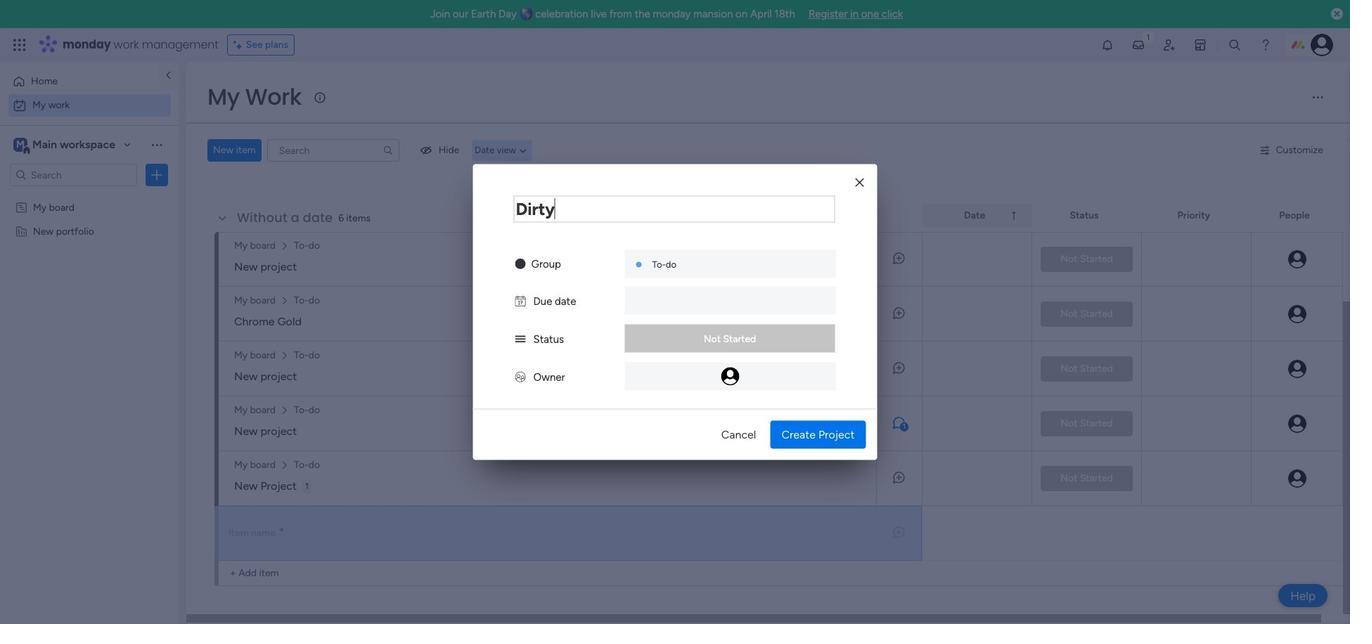 Task type: locate. For each thing, give the bounding box(es) containing it.
0 vertical spatial option
[[8, 70, 150, 93]]

option
[[8, 70, 150, 93], [8, 94, 171, 117], [0, 194, 179, 197]]

jacob simon image
[[1311, 34, 1333, 56]]

monday marketplace image
[[1194, 38, 1208, 52]]

column header
[[923, 204, 1032, 228]]

workspace image
[[13, 137, 27, 153]]

1 image
[[1142, 29, 1155, 45]]

dialog
[[473, 164, 877, 460]]

2 vertical spatial option
[[0, 194, 179, 197]]

list box
[[0, 192, 179, 433]]

None search field
[[267, 139, 399, 162]]

None field
[[514, 196, 835, 223]]

sort image
[[1008, 210, 1020, 222]]

close image
[[856, 177, 864, 188]]

help image
[[1259, 38, 1273, 52]]

v2 multiple person column image
[[515, 371, 526, 384]]



Task type: vqa. For each thing, say whether or not it's contained in the screenshot.
Later / 0 Items
no



Task type: describe. For each thing, give the bounding box(es) containing it.
Search in workspace field
[[30, 167, 117, 183]]

v2 sun image
[[515, 258, 526, 270]]

invite members image
[[1163, 38, 1177, 52]]

v2 status image
[[515, 333, 526, 346]]

select product image
[[13, 38, 27, 52]]

1 vertical spatial option
[[8, 94, 171, 117]]

search everything image
[[1228, 38, 1242, 52]]

see plans image
[[233, 37, 246, 53]]

workspace selection element
[[13, 136, 117, 155]]

dapulse date column image
[[515, 295, 526, 308]]

search image
[[382, 145, 394, 156]]

notifications image
[[1101, 38, 1115, 52]]

Filter dashboard by text search field
[[267, 139, 399, 162]]

update feed image
[[1132, 38, 1146, 52]]



